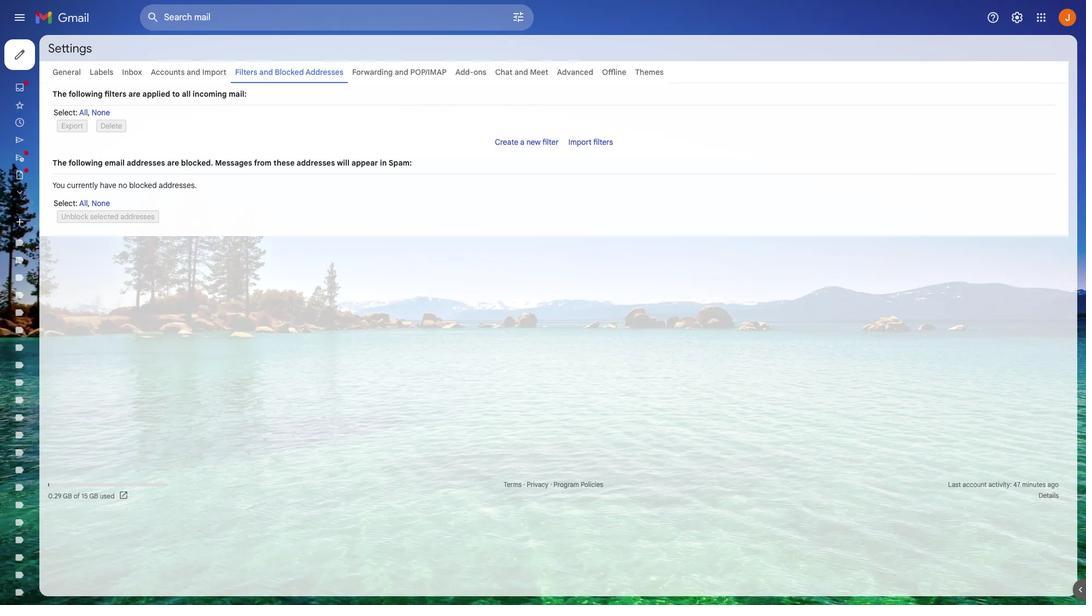 Task type: locate. For each thing, give the bounding box(es) containing it.
follow link to manage storage image
[[119, 491, 130, 502]]

spam:
[[389, 158, 412, 168]]

1 vertical spatial select:
[[54, 199, 78, 208]]

filters right filter
[[594, 137, 613, 147]]

the
[[53, 89, 67, 99], [53, 158, 67, 168]]

1 vertical spatial are
[[167, 158, 179, 168]]

0 vertical spatial all link
[[79, 108, 88, 118]]

2 all link from the top
[[79, 199, 88, 208]]

none up delete button
[[92, 108, 110, 118]]

0 vertical spatial following
[[69, 89, 103, 99]]

are left applied
[[128, 89, 140, 99]]

none up selected
[[92, 199, 110, 208]]

all link up unblock
[[79, 199, 88, 208]]

none
[[92, 108, 110, 118], [92, 199, 110, 208]]

forwarding and pop/imap
[[352, 67, 447, 77]]

filters down labels link
[[104, 89, 126, 99]]

add-ons
[[456, 67, 487, 77]]

all link for second none link from the bottom of the page
[[79, 108, 88, 118]]

add-ons link
[[456, 67, 487, 77]]

, inside the select: all , none unblock selected addresses
[[88, 199, 90, 208]]

all inside the select: all , none unblock selected addresses
[[79, 199, 88, 208]]

none link
[[92, 108, 110, 118], [92, 199, 110, 208]]

filters
[[104, 89, 126, 99], [594, 137, 613, 147]]

all
[[79, 108, 88, 118], [79, 199, 88, 208]]

meet
[[530, 67, 549, 77]]

import filters
[[569, 137, 613, 147]]

0 horizontal spatial gb
[[63, 492, 72, 500]]

select: up unblock
[[54, 199, 78, 208]]

program policies link
[[554, 481, 604, 489]]

pop/imap
[[411, 67, 447, 77]]

chat
[[495, 67, 513, 77]]

and right chat
[[515, 67, 528, 77]]

0 vertical spatial filters
[[104, 89, 126, 99]]

following
[[69, 89, 103, 99], [69, 158, 103, 168]]

4 and from the left
[[515, 67, 528, 77]]

and left pop/imap
[[395, 67, 409, 77]]

0 vertical spatial none
[[92, 108, 110, 118]]

advanced search options image
[[508, 6, 530, 28]]

1 , from the top
[[88, 108, 90, 118]]

are up addresses.
[[167, 158, 179, 168]]

0 vertical spatial all
[[79, 108, 88, 118]]

and right filters
[[259, 67, 273, 77]]

1 following from the top
[[69, 89, 103, 99]]

1 vertical spatial none
[[92, 199, 110, 208]]

1 vertical spatial ,
[[88, 199, 90, 208]]

select: up the export button
[[54, 108, 78, 118]]

all up unblock
[[79, 199, 88, 208]]

and
[[187, 67, 200, 77], [259, 67, 273, 77], [395, 67, 409, 77], [515, 67, 528, 77]]

blocked.
[[181, 158, 213, 168]]

1 vertical spatial following
[[69, 158, 103, 168]]

1 vertical spatial none link
[[92, 199, 110, 208]]

blocked
[[129, 181, 157, 190]]

import right filter
[[569, 137, 592, 147]]

1 none from the top
[[92, 108, 110, 118]]

select: for select: all , none unblock selected addresses
[[54, 199, 78, 208]]

filter
[[543, 137, 559, 147]]

all link
[[79, 108, 88, 118], [79, 199, 88, 208]]

2 all from the top
[[79, 199, 88, 208]]

None search field
[[140, 4, 534, 31]]

ons
[[474, 67, 487, 77]]

all up the export button
[[79, 108, 88, 118]]

currently
[[67, 181, 98, 190]]

the down "general" link
[[53, 89, 67, 99]]

,
[[88, 108, 90, 118], [88, 199, 90, 208]]

inbox
[[122, 67, 142, 77]]

terms
[[504, 481, 522, 489]]

footer
[[39, 480, 1069, 502]]

1 vertical spatial all link
[[79, 199, 88, 208]]

create
[[495, 137, 519, 147]]

gb left of
[[63, 492, 72, 500]]

1 horizontal spatial ·
[[551, 481, 552, 489]]

2 and from the left
[[259, 67, 273, 77]]

1 vertical spatial filters
[[594, 137, 613, 147]]

are
[[128, 89, 140, 99], [167, 158, 179, 168]]

addresses down "blocked"
[[120, 212, 155, 222]]

0 vertical spatial none link
[[92, 108, 110, 118]]

none inside the select: all , none unblock selected addresses
[[92, 199, 110, 208]]

import up "incoming"
[[202, 67, 227, 77]]

2 none link from the top
[[92, 199, 110, 208]]

1 horizontal spatial gb
[[89, 492, 98, 500]]

· right terms
[[524, 481, 525, 489]]

navigation
[[0, 35, 131, 606]]

forwarding and pop/imap link
[[352, 67, 447, 77]]

3 and from the left
[[395, 67, 409, 77]]

all link up the export button
[[79, 108, 88, 118]]

and for accounts
[[187, 67, 200, 77]]

the up you
[[53, 158, 67, 168]]

accounts and import link
[[151, 67, 227, 77]]

47
[[1014, 481, 1021, 489]]

advanced
[[557, 67, 594, 77]]

1 horizontal spatial are
[[167, 158, 179, 168]]

addresses
[[306, 67, 344, 77]]

addresses inside the select: all , none unblock selected addresses
[[120, 212, 155, 222]]

2 , from the top
[[88, 199, 90, 208]]

1 horizontal spatial filters
[[594, 137, 613, 147]]

1 vertical spatial import
[[569, 137, 592, 147]]

2 none from the top
[[92, 199, 110, 208]]

addresses left the will
[[297, 158, 335, 168]]

gb
[[63, 492, 72, 500], [89, 492, 98, 500]]

0 vertical spatial are
[[128, 89, 140, 99]]

0 vertical spatial the
[[53, 89, 67, 99]]

0 horizontal spatial are
[[128, 89, 140, 99]]

chat and meet
[[495, 67, 549, 77]]

1 and from the left
[[187, 67, 200, 77]]

0 vertical spatial select:
[[54, 108, 78, 118]]

1 all from the top
[[79, 108, 88, 118]]

labels
[[90, 67, 113, 77]]

last
[[949, 481, 961, 489]]

gb right "15"
[[89, 492, 98, 500]]

0 vertical spatial ,
[[88, 108, 90, 118]]

2 select: from the top
[[54, 199, 78, 208]]

, for select: all , none
[[88, 108, 90, 118]]

support image
[[987, 11, 1000, 24]]

all link for first none link from the bottom of the page
[[79, 199, 88, 208]]

the for the following email addresses are blocked. messages from these addresses will appear in spam:
[[53, 158, 67, 168]]

addresses
[[127, 158, 165, 168], [297, 158, 335, 168], [120, 212, 155, 222]]

you
[[53, 181, 65, 190]]

new
[[527, 137, 541, 147]]

of
[[74, 492, 80, 500]]

1 gb from the left
[[63, 492, 72, 500]]

1 vertical spatial all
[[79, 199, 88, 208]]

2 the from the top
[[53, 158, 67, 168]]

following up 'currently'
[[69, 158, 103, 168]]

create a new filter link
[[495, 137, 559, 147]]

1 the from the top
[[53, 89, 67, 99]]

1 select: from the top
[[54, 108, 78, 118]]

have
[[100, 181, 117, 190]]

none link up delete button
[[92, 108, 110, 118]]

2 following from the top
[[69, 158, 103, 168]]

you currently have no blocked addresses.
[[53, 181, 197, 190]]

last account activity: 47 minutes ago details
[[949, 481, 1059, 500]]

select: for select: all , none
[[54, 108, 78, 118]]

1 vertical spatial the
[[53, 158, 67, 168]]

used
[[100, 492, 115, 500]]

delete button
[[96, 120, 126, 132]]

0 horizontal spatial ·
[[524, 481, 525, 489]]

following up select: all , none
[[69, 89, 103, 99]]

0 vertical spatial import
[[202, 67, 227, 77]]

add-
[[456, 67, 474, 77]]

1 horizontal spatial import
[[569, 137, 592, 147]]

and up all
[[187, 67, 200, 77]]

select:
[[54, 108, 78, 118], [54, 199, 78, 208]]

unblock
[[61, 212, 88, 222]]

search mail image
[[143, 8, 163, 27]]

create a new filter
[[495, 137, 559, 147]]

themes
[[635, 67, 664, 77]]

delete
[[101, 121, 122, 131]]

none link up selected
[[92, 199, 110, 208]]

offline
[[602, 67, 627, 77]]

details link
[[1039, 492, 1059, 500]]

· right privacy
[[551, 481, 552, 489]]

none for select: all , none unblock selected addresses
[[92, 199, 110, 208]]

privacy
[[527, 481, 549, 489]]

1 all link from the top
[[79, 108, 88, 118]]

account
[[963, 481, 987, 489]]

select: inside the select: all , none unblock selected addresses
[[54, 199, 78, 208]]



Task type: describe. For each thing, give the bounding box(es) containing it.
export
[[61, 121, 83, 131]]

appear
[[352, 158, 378, 168]]

2 gb from the left
[[89, 492, 98, 500]]

advanced link
[[557, 67, 594, 77]]

gmail image
[[35, 7, 95, 28]]

accounts
[[151, 67, 185, 77]]

terms · privacy · program policies
[[504, 481, 604, 489]]

general
[[53, 67, 81, 77]]

filters
[[235, 67, 257, 77]]

will
[[337, 158, 350, 168]]

the following email addresses are blocked. messages from these addresses will appear in spam:
[[53, 158, 412, 168]]

settings image
[[1011, 11, 1024, 24]]

general link
[[53, 67, 81, 77]]

forwarding
[[352, 67, 393, 77]]

filters and blocked addresses link
[[235, 67, 344, 77]]

0.29 gb of 15 gb used
[[48, 492, 115, 500]]

15
[[82, 492, 88, 500]]

1 none link from the top
[[92, 108, 110, 118]]

blocked
[[275, 67, 304, 77]]

themes link
[[635, 67, 664, 77]]

and for filters
[[259, 67, 273, 77]]

settings
[[48, 41, 92, 56]]

inbox link
[[122, 67, 142, 77]]

1 · from the left
[[524, 481, 525, 489]]

select: all , none
[[54, 108, 110, 118]]

the for the following filters are applied to all incoming mail:
[[53, 89, 67, 99]]

0 horizontal spatial filters
[[104, 89, 126, 99]]

ago
[[1048, 481, 1059, 489]]

mail:
[[229, 89, 247, 99]]

0.29
[[48, 492, 61, 500]]

unblock selected addresses button
[[57, 211, 159, 223]]

chat and meet link
[[495, 67, 549, 77]]

from
[[254, 158, 272, 168]]

Search mail text field
[[164, 12, 482, 23]]

none for select: all , none
[[92, 108, 110, 118]]

select: all , none unblock selected addresses
[[54, 199, 155, 222]]

applied
[[142, 89, 170, 99]]

terms link
[[504, 481, 522, 489]]

and for chat
[[515, 67, 528, 77]]

footer containing terms
[[39, 480, 1069, 502]]

minutes
[[1023, 481, 1046, 489]]

addresses up "blocked"
[[127, 158, 165, 168]]

main menu image
[[13, 11, 26, 24]]

privacy link
[[527, 481, 549, 489]]

selected
[[90, 212, 119, 222]]

, for select: all , none unblock selected addresses
[[88, 199, 90, 208]]

following for email
[[69, 158, 103, 168]]

0 horizontal spatial import
[[202, 67, 227, 77]]

a
[[521, 137, 525, 147]]

program
[[554, 481, 579, 489]]

to
[[172, 89, 180, 99]]

labels link
[[90, 67, 113, 77]]

addresses.
[[159, 181, 197, 190]]

activity:
[[989, 481, 1012, 489]]

in
[[380, 158, 387, 168]]

incoming
[[193, 89, 227, 99]]

details
[[1039, 492, 1059, 500]]

email
[[105, 158, 125, 168]]

accounts and import
[[151, 67, 227, 77]]

messages
[[215, 158, 252, 168]]

all
[[182, 89, 191, 99]]

import filters link
[[569, 137, 613, 147]]

and for forwarding
[[395, 67, 409, 77]]

all for select: all , none unblock selected addresses
[[79, 199, 88, 208]]

the following filters are applied to all incoming mail:
[[53, 89, 247, 99]]

2 · from the left
[[551, 481, 552, 489]]

export button
[[57, 120, 88, 132]]

policies
[[581, 481, 604, 489]]

offline link
[[602, 67, 627, 77]]

following for filters
[[69, 89, 103, 99]]

filters and blocked addresses
[[235, 67, 344, 77]]

no
[[118, 181, 127, 190]]

all for select: all , none
[[79, 108, 88, 118]]

these
[[274, 158, 295, 168]]



Task type: vqa. For each thing, say whether or not it's contained in the screenshot.
"Mark as unread" "Image"
no



